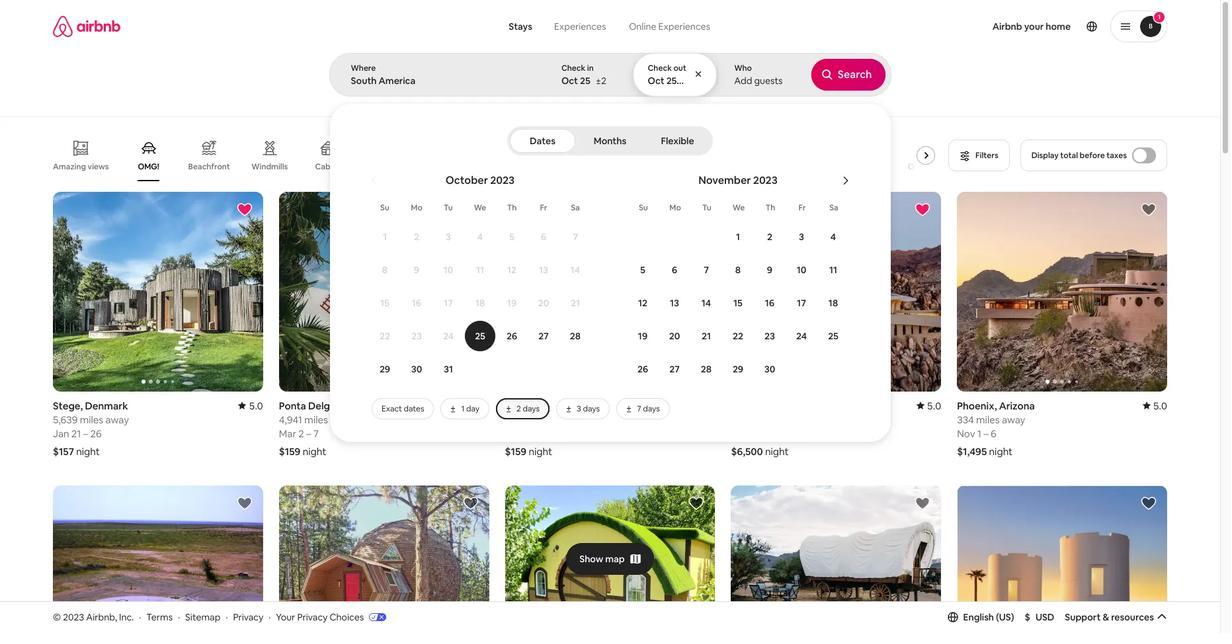 Task type: locate. For each thing, give the bounding box(es) containing it.
2 24 from the left
[[797, 330, 807, 342]]

±2 down "experiences" button
[[596, 75, 607, 87]]

1 horizontal spatial 16
[[766, 297, 775, 309]]

omg!
[[138, 161, 159, 172]]

1
[[1159, 13, 1162, 21], [383, 231, 387, 243], [737, 231, 741, 243], [462, 404, 465, 414], [978, 427, 982, 440]]

tu down the november
[[703, 203, 712, 213]]

add to wishlist: pelkosenniemi, finland image
[[689, 202, 705, 218]]

14 button
[[560, 254, 592, 286], [691, 287, 723, 319]]

1 horizontal spatial 18
[[829, 297, 839, 309]]

14 for the bottom "14" button
[[702, 297, 712, 309]]

· left your
[[269, 611, 271, 623]]

23 for first 23 button from the left
[[412, 330, 422, 342]]

29
[[380, 363, 391, 375], [733, 363, 744, 375]]

0 horizontal spatial 9
[[414, 264, 420, 276]]

3 – from the left
[[984, 427, 989, 440]]

$159 down 5,238
[[505, 445, 527, 458]]

experiences right online
[[659, 21, 711, 32]]

off-the-grid
[[908, 161, 954, 172]]

±2 for check in oct 25 ±2
[[596, 75, 607, 87]]

airbnb
[[993, 21, 1023, 32]]

28
[[570, 330, 581, 342], [701, 363, 712, 375]]

1 vertical spatial 12 button
[[627, 287, 659, 319]]

miles down delgada,
[[305, 414, 328, 426]]

5
[[510, 231, 515, 243], [641, 264, 646, 276]]

oct inside check in oct 25 ±2
[[562, 75, 578, 87]]

away down 'arizona'
[[1003, 414, 1026, 426]]

4 miles from the left
[[977, 414, 1000, 426]]

0 vertical spatial 19
[[507, 297, 517, 309]]

6 button
[[528, 221, 560, 253], [659, 254, 691, 286]]

2 29 button from the left
[[723, 353, 754, 385]]

0 vertical spatial 26 button
[[496, 320, 528, 352]]

miles down pelkosenniemi,
[[532, 414, 556, 426]]

0 horizontal spatial 7 button
[[560, 221, 592, 253]]

22
[[380, 330, 390, 342], [733, 330, 744, 342]]

1 horizontal spatial fr
[[799, 203, 806, 213]]

away
[[106, 414, 129, 426], [330, 414, 354, 426], [558, 414, 582, 426], [1003, 414, 1026, 426]]

1 experiences from the left
[[555, 21, 606, 32]]

1 horizontal spatial 24
[[797, 330, 807, 342]]

1 horizontal spatial 19
[[639, 330, 648, 342]]

$ usd
[[1025, 611, 1055, 623]]

1 22 from the left
[[380, 330, 390, 342]]

th right add to wishlist: ponta delgada, portugal icon
[[507, 203, 517, 213]]

away for phoenix, arizona 334 miles away nov 1 – 6 $1,495 night
[[1003, 414, 1026, 426]]

1 5.0 out of 5 average rating image from the left
[[239, 400, 263, 412]]

1 3 button from the left
[[433, 221, 465, 253]]

check inside "check out oct 25 ±2"
[[648, 63, 672, 73]]

· left privacy link
[[226, 611, 228, 623]]

±2 down the out
[[683, 75, 693, 87]]

25 inside "check out oct 25 ±2"
[[667, 75, 677, 87]]

2 away from the left
[[330, 414, 354, 426]]

0 horizontal spatial 8 button
[[369, 254, 401, 286]]

days up $159 night
[[523, 404, 540, 414]]

0 horizontal spatial 17 button
[[433, 287, 465, 319]]

3 night from the left
[[529, 445, 553, 458]]

2 17 button from the left
[[786, 287, 818, 319]]

miles inside stege, denmark 5,639 miles away jan 21 – 26 $157 night
[[80, 414, 103, 426]]

mo left add to wishlist: pelkosenniemi, finland icon
[[670, 203, 681, 213]]

1 vertical spatial 7 button
[[691, 254, 723, 286]]

add to wishlist: roswell, new mexico image
[[237, 496, 253, 512]]

· right terms
[[178, 611, 180, 623]]

2 horizontal spatial 5.0
[[1154, 400, 1168, 412]]

&
[[1103, 611, 1110, 623]]

– inside phoenix, arizona 334 miles away nov 1 – 6 $1,495 night
[[984, 427, 989, 440]]

calendar application
[[345, 159, 1231, 420]]

6
[[541, 231, 547, 243], [672, 264, 678, 276], [991, 427, 997, 440]]

0 vertical spatial 20
[[539, 297, 549, 309]]

1 18 button from the left
[[465, 287, 496, 319]]

3 button
[[433, 221, 465, 253], [786, 221, 818, 253]]

we down october 2023
[[474, 203, 487, 213]]

14
[[571, 264, 580, 276], [702, 297, 712, 309]]

night down delgada,
[[303, 445, 326, 458]]

2 horizontal spatial 6
[[991, 427, 997, 440]]

±2 inside check in oct 25 ±2
[[596, 75, 607, 87]]

night right $157
[[76, 445, 100, 458]]

0 horizontal spatial 3 button
[[433, 221, 465, 253]]

night
[[76, 445, 100, 458], [303, 445, 326, 458], [529, 445, 553, 458], [766, 445, 789, 458], [990, 445, 1013, 458]]

check out oct 25 ±2
[[648, 63, 693, 87]]

1 15 button from the left
[[369, 287, 401, 319]]

jan
[[53, 427, 69, 440]]

your
[[276, 611, 295, 623]]

0 vertical spatial 27 button
[[528, 320, 560, 352]]

1 2 button from the left
[[401, 221, 433, 253]]

out
[[674, 63, 687, 73]]

30
[[411, 363, 422, 375], [765, 363, 776, 375]]

mo left add to wishlist: ponta delgada, portugal icon
[[411, 203, 423, 213]]

0 horizontal spatial 24 button
[[433, 320, 465, 352]]

1 vertical spatial 6 button
[[659, 254, 691, 286]]

away down denmark
[[106, 414, 129, 426]]

views
[[88, 161, 109, 172]]

0 horizontal spatial 6 button
[[528, 221, 560, 253]]

2 18 button from the left
[[818, 287, 850, 319]]

resources
[[1112, 611, 1155, 623]]

terms
[[146, 611, 173, 623]]

1 horizontal spatial 21
[[571, 297, 580, 309]]

2 5.0 out of 5 average rating image from the left
[[917, 400, 942, 412]]

tu left add to wishlist: ponta delgada, portugal icon
[[444, 203, 453, 213]]

3 button for october 2023
[[433, 221, 465, 253]]

0 vertical spatial 21 button
[[560, 287, 592, 319]]

2 experiences from the left
[[659, 21, 711, 32]]

0 horizontal spatial 30
[[411, 363, 422, 375]]

what can we help you find? tab list
[[499, 13, 618, 40]]

away down finland
[[558, 414, 582, 426]]

1 horizontal spatial 25 button
[[818, 320, 850, 352]]

2 10 button from the left
[[786, 254, 818, 286]]

0 horizontal spatial 27
[[539, 330, 549, 342]]

portugal
[[352, 400, 392, 412]]

add to wishlist: ponta delgada, portugal image
[[463, 202, 479, 218]]

16
[[412, 297, 422, 309], [766, 297, 775, 309]]

nov
[[958, 427, 976, 440]]

check inside check in oct 25 ±2
[[562, 63, 586, 73]]

2 oct from the left
[[648, 75, 665, 87]]

privacy right your
[[297, 611, 328, 623]]

0 horizontal spatial 21
[[71, 427, 81, 440]]

4 button for october 2023
[[465, 221, 496, 253]]

22 for 1st 22 button from the right
[[733, 330, 744, 342]]

1 horizontal spatial 7 button
[[691, 254, 723, 286]]

0 horizontal spatial 19
[[507, 297, 517, 309]]

1 away from the left
[[106, 414, 129, 426]]

2023 for ©
[[63, 611, 84, 623]]

1 10 button from the left
[[433, 254, 465, 286]]

check for check out oct 25 ±2
[[648, 63, 672, 73]]

– inside stege, denmark 5,639 miles away jan 21 – 26 $157 night
[[83, 427, 88, 440]]

– right nov
[[984, 427, 989, 440]]

2023 right ©
[[63, 611, 84, 623]]

None search field
[[329, 0, 1231, 442]]

2 30 button from the left
[[754, 353, 786, 385]]

2 29 from the left
[[733, 363, 744, 375]]

1 horizontal spatial 22
[[733, 330, 744, 342]]

1 horizontal spatial 23 button
[[754, 320, 786, 352]]

0 horizontal spatial 18
[[476, 297, 485, 309]]

miles inside phoenix, arizona 334 miles away nov 1 – 6 $1,495 night
[[977, 414, 1000, 426]]

1 vertical spatial 28 button
[[691, 353, 723, 385]]

1 24 from the left
[[443, 330, 454, 342]]

1 horizontal spatial we
[[733, 203, 745, 213]]

0 horizontal spatial 15
[[381, 297, 390, 309]]

· right inc.
[[139, 611, 141, 623]]

finland
[[577, 400, 611, 412]]

1 horizontal spatial 2023
[[491, 173, 515, 187]]

2 mo from the left
[[670, 203, 681, 213]]

4 night from the left
[[766, 445, 789, 458]]

2 2 button from the left
[[754, 221, 786, 253]]

0 vertical spatial 12 button
[[496, 254, 528, 286]]

0 horizontal spatial 12 button
[[496, 254, 528, 286]]

1 horizontal spatial 13 button
[[659, 287, 691, 319]]

0 horizontal spatial ±2
[[596, 75, 607, 87]]

1 check from the left
[[562, 63, 586, 73]]

2 – from the left
[[306, 427, 311, 440]]

2 ±2 from the left
[[683, 75, 693, 87]]

17
[[444, 297, 453, 309], [798, 297, 807, 309]]

1 days from the left
[[523, 404, 540, 414]]

5.0 out of 5 average rating image
[[239, 400, 263, 412], [917, 400, 942, 412], [1143, 400, 1168, 412]]

2 inside ponta delgada, portugal 4,941 miles away mar 2 – 7 $159 night
[[299, 427, 304, 440]]

1 miles from the left
[[80, 414, 103, 426]]

1 9 from the left
[[414, 264, 420, 276]]

group
[[53, 130, 954, 181], [53, 192, 263, 392], [279, 192, 489, 392], [505, 192, 716, 392], [732, 192, 1152, 392], [958, 192, 1168, 392], [53, 486, 263, 633], [279, 486, 489, 633], [505, 486, 716, 633], [732, 486, 942, 633], [958, 486, 1168, 633]]

1 horizontal spatial oct
[[648, 75, 665, 87]]

1 horizontal spatial su
[[639, 203, 648, 213]]

1 vertical spatial 21
[[702, 330, 711, 342]]

0 horizontal spatial 28
[[570, 330, 581, 342]]

3 days from the left
[[643, 404, 660, 414]]

add to wishlist: sandy valley, nevada image
[[915, 496, 931, 512]]

12 button
[[496, 254, 528, 286], [627, 287, 659, 319]]

1 17 button from the left
[[433, 287, 465, 319]]

oct for check in oct 25 ±2
[[562, 75, 578, 87]]

17 button
[[433, 287, 465, 319], [786, 287, 818, 319]]

check left the in
[[562, 63, 586, 73]]

1 horizontal spatial days
[[583, 404, 600, 414]]

2 5.0 from the left
[[928, 400, 942, 412]]

0 vertical spatial 7 button
[[560, 221, 592, 253]]

2 horizontal spatial 3
[[799, 231, 805, 243]]

9 button
[[401, 254, 433, 286], [754, 254, 786, 286]]

0 horizontal spatial 16 button
[[401, 287, 433, 319]]

grid
[[939, 161, 954, 172]]

1 horizontal spatial 5
[[641, 264, 646, 276]]

23
[[412, 330, 422, 342], [765, 330, 776, 342]]

2 4 from the left
[[831, 231, 837, 243]]

11
[[476, 264, 484, 276], [830, 264, 838, 276]]

night down 5,238
[[529, 445, 553, 458]]

2 4 button from the left
[[818, 221, 850, 253]]

1 horizontal spatial 9
[[768, 264, 773, 276]]

1 horizontal spatial 12 button
[[627, 287, 659, 319]]

we down november 2023
[[733, 203, 745, 213]]

1 29 from the left
[[380, 363, 391, 375]]

2 miles from the left
[[305, 414, 328, 426]]

$159 down mar
[[279, 445, 301, 458]]

2 22 from the left
[[733, 330, 744, 342]]

filters
[[976, 150, 999, 161]]

1 vertical spatial 13
[[670, 297, 680, 309]]

0 horizontal spatial $159
[[279, 445, 301, 458]]

1 – from the left
[[83, 427, 88, 440]]

oct inside "check out oct 25 ±2"
[[648, 75, 665, 87]]

away inside stege, denmark 5,639 miles away jan 21 – 26 $157 night
[[106, 414, 129, 426]]

1 horizontal spatial $159
[[505, 445, 527, 458]]

1 horizontal spatial 8
[[736, 264, 741, 276]]

2 16 button from the left
[[754, 287, 786, 319]]

1 8 from the left
[[382, 264, 388, 276]]

$6,500 night
[[732, 445, 789, 458]]

3 5.0 out of 5 average rating image from the left
[[1143, 400, 1168, 412]]

2023 right the november
[[754, 173, 778, 187]]

0 horizontal spatial 5
[[510, 231, 515, 243]]

25 button
[[465, 320, 496, 352], [818, 320, 850, 352]]

14 for the left "14" button
[[571, 264, 580, 276]]

26
[[507, 330, 518, 342], [638, 363, 649, 375], [90, 427, 102, 440]]

5.0 out of 5 average rating image for stege, denmark 5,639 miles away jan 21 – 26 $157 night
[[239, 400, 263, 412]]

1 11 button from the left
[[465, 254, 496, 286]]

±2 inside "check out oct 25 ±2"
[[683, 75, 693, 87]]

experiences up the in
[[555, 21, 606, 32]]

2 9 from the left
[[768, 264, 773, 276]]

2 17 from the left
[[798, 297, 807, 309]]

online
[[629, 21, 657, 32]]

2023
[[491, 173, 515, 187], [754, 173, 778, 187], [63, 611, 84, 623]]

miles inside ponta delgada, portugal 4,941 miles away mar 2 – 7 $159 night
[[305, 414, 328, 426]]

1 vertical spatial 26 button
[[627, 353, 659, 385]]

check
[[562, 63, 586, 73], [648, 63, 672, 73]]

1 vertical spatial 14
[[702, 297, 712, 309]]

2 · from the left
[[178, 611, 180, 623]]

18
[[476, 297, 485, 309], [829, 297, 839, 309]]

months button
[[578, 129, 643, 153]]

1 16 button from the left
[[401, 287, 433, 319]]

miles down phoenix,
[[977, 414, 1000, 426]]

4 away from the left
[[1003, 414, 1026, 426]]

mo
[[411, 203, 423, 213], [670, 203, 681, 213]]

10 button
[[433, 254, 465, 286], [786, 254, 818, 286]]

oct down online
[[648, 75, 665, 87]]

1 horizontal spatial 5.0 out of 5 average rating image
[[917, 400, 942, 412]]

12 for the rightmost 12 button
[[639, 297, 648, 309]]

2 30 from the left
[[765, 363, 776, 375]]

19 button
[[496, 287, 528, 319], [627, 320, 659, 352]]

0 horizontal spatial 15 button
[[369, 287, 401, 319]]

– right mar
[[306, 427, 311, 440]]

1 horizontal spatial th
[[766, 203, 776, 213]]

check for check in oct 25 ±2
[[562, 63, 586, 73]]

1 horizontal spatial 14
[[702, 297, 712, 309]]

1 horizontal spatial check
[[648, 63, 672, 73]]

1 horizontal spatial 4
[[831, 231, 837, 243]]

27 button
[[528, 320, 560, 352], [659, 353, 691, 385]]

miles down denmark
[[80, 414, 103, 426]]

2 night from the left
[[303, 445, 326, 458]]

2
[[414, 231, 420, 243], [768, 231, 773, 243], [517, 404, 521, 414], [299, 427, 304, 440]]

privacy left your
[[233, 611, 264, 623]]

4 for october 2023
[[478, 231, 483, 243]]

2 days from the left
[[583, 404, 600, 414]]

2 3 button from the left
[[786, 221, 818, 253]]

21 inside stege, denmark 5,639 miles away jan 21 – 26 $157 night
[[71, 427, 81, 440]]

$159 inside ponta delgada, portugal 4,941 miles away mar 2 – 7 $159 night
[[279, 445, 301, 458]]

5.0 out of 5 average rating image for phoenix, arizona 334 miles away nov 1 – 6 $1,495 night
[[1143, 400, 1168, 412]]

remove from wishlist: stege, denmark image
[[237, 202, 253, 218]]

0 horizontal spatial 18 button
[[465, 287, 496, 319]]

th
[[507, 203, 517, 213], [766, 203, 776, 213]]

0 vertical spatial 28 button
[[560, 320, 592, 352]]

flexible button
[[645, 129, 711, 153]]

3 days
[[577, 404, 600, 414]]

1 horizontal spatial 23
[[765, 330, 776, 342]]

1 vertical spatial 28
[[701, 363, 712, 375]]

sa
[[571, 203, 580, 213], [830, 203, 839, 213]]

tab list
[[510, 126, 711, 156]]

stays button
[[499, 13, 543, 40]]

add
[[735, 75, 753, 87]]

0 horizontal spatial 12
[[508, 264, 517, 276]]

away inside phoenix, arizona 334 miles away nov 1 – 6 $1,495 night
[[1003, 414, 1026, 426]]

1 horizontal spatial 29
[[733, 363, 744, 375]]

19 for left "19" button
[[507, 297, 517, 309]]

th down november 2023
[[766, 203, 776, 213]]

2 $159 from the left
[[505, 445, 527, 458]]

1 4 button from the left
[[465, 221, 496, 253]]

dates button
[[510, 129, 576, 153]]

0 horizontal spatial 28 button
[[560, 320, 592, 352]]

1 inside 1 dropdown button
[[1159, 13, 1162, 21]]

days right finland
[[643, 404, 660, 414]]

1 horizontal spatial 5.0
[[928, 400, 942, 412]]

2 vertical spatial 26
[[90, 427, 102, 440]]

experiences
[[555, 21, 606, 32], [659, 21, 711, 32]]

$159 night
[[505, 445, 553, 458]]

terms · sitemap · privacy
[[146, 611, 264, 623]]

away down delgada,
[[330, 414, 354, 426]]

3 5.0 from the left
[[1154, 400, 1168, 412]]

12 for topmost 12 button
[[508, 264, 517, 276]]

1 23 from the left
[[412, 330, 422, 342]]

days right pelkosenniemi,
[[583, 404, 600, 414]]

1 ±2 from the left
[[596, 75, 607, 87]]

add to wishlist: bend, oregon image
[[463, 496, 479, 512]]

arizona
[[1000, 400, 1036, 412]]

0 horizontal spatial 19 button
[[496, 287, 528, 319]]

0 horizontal spatial tu
[[444, 203, 453, 213]]

4,941
[[279, 414, 302, 426]]

1 night from the left
[[76, 445, 100, 458]]

2 25 button from the left
[[818, 320, 850, 352]]

map
[[606, 553, 625, 565]]

2023 right october
[[491, 173, 515, 187]]

0 vertical spatial 5
[[510, 231, 515, 243]]

1 5.0 from the left
[[249, 400, 263, 412]]

oct for check out oct 25 ±2
[[648, 75, 665, 87]]

1 1 button from the left
[[369, 221, 401, 253]]

tab list containing dates
[[510, 126, 711, 156]]

experiences inside online experiences link
[[659, 21, 711, 32]]

phoenix,
[[958, 400, 998, 412]]

0 horizontal spatial 16
[[412, 297, 422, 309]]

– right the jan
[[83, 427, 88, 440]]

oct down "experiences" button
[[562, 75, 578, 87]]

2 su from the left
[[639, 203, 648, 213]]

0 horizontal spatial 30 button
[[401, 353, 433, 385]]

1 vertical spatial 12
[[639, 297, 648, 309]]

miles inside pelkosenniemi, finland 5,238 miles away
[[532, 414, 556, 426]]

check left the out
[[648, 63, 672, 73]]

1 mo from the left
[[411, 203, 423, 213]]

0 vertical spatial 20 button
[[528, 287, 560, 319]]

30 for 1st '30' button from the left
[[411, 363, 422, 375]]

1 17 from the left
[[444, 297, 453, 309]]

2 11 button from the left
[[818, 254, 850, 286]]

0 horizontal spatial 26
[[90, 427, 102, 440]]

2 horizontal spatial –
[[984, 427, 989, 440]]

©
[[53, 611, 61, 623]]

20 button
[[528, 287, 560, 319], [659, 320, 691, 352]]

1 horizontal spatial experiences
[[659, 21, 711, 32]]

miles for stege,
[[80, 414, 103, 426]]

windmills
[[252, 161, 288, 172]]

3 miles from the left
[[532, 414, 556, 426]]

1 horizontal spatial 11
[[830, 264, 838, 276]]

7 button
[[560, 221, 592, 253], [691, 254, 723, 286]]

we
[[474, 203, 487, 213], [733, 203, 745, 213]]

– for 5,639
[[83, 427, 88, 440]]

16 button
[[401, 287, 433, 319], [754, 287, 786, 319]]

night right $6,500
[[766, 445, 789, 458]]

2 vertical spatial 21
[[71, 427, 81, 440]]

1 horizontal spatial 26 button
[[627, 353, 659, 385]]

21 button
[[560, 287, 592, 319], [691, 320, 723, 352]]

2 23 from the left
[[765, 330, 776, 342]]

1 22 button from the left
[[369, 320, 401, 352]]

1 4 from the left
[[478, 231, 483, 243]]

1 horizontal spatial 26
[[507, 330, 518, 342]]

away inside pelkosenniemi, finland 5,238 miles away
[[558, 414, 582, 426]]

23 for second 23 button from left
[[765, 330, 776, 342]]

1 horizontal spatial 21 button
[[691, 320, 723, 352]]

night right $1,495
[[990, 445, 1013, 458]]

1 horizontal spatial 17
[[798, 297, 807, 309]]

1 horizontal spatial 5 button
[[627, 254, 659, 286]]

1 30 from the left
[[411, 363, 422, 375]]

2 8 button from the left
[[723, 254, 754, 286]]

11 button
[[465, 254, 496, 286], [818, 254, 850, 286]]

13 button
[[528, 254, 560, 286], [659, 287, 691, 319]]

0 horizontal spatial 5 button
[[496, 221, 528, 253]]

10
[[444, 264, 454, 276], [797, 264, 807, 276]]



Task type: describe. For each thing, give the bounding box(es) containing it.
$
[[1025, 611, 1031, 623]]

the-
[[923, 161, 939, 172]]

profile element
[[743, 0, 1168, 53]]

dates
[[404, 404, 424, 414]]

day
[[467, 404, 480, 414]]

1 8 button from the left
[[369, 254, 401, 286]]

your privacy choices
[[276, 611, 364, 623]]

experiences button
[[543, 13, 618, 40]]

miles for phoenix,
[[977, 414, 1000, 426]]

±2 for check out oct 25 ±2
[[683, 75, 693, 87]]

away inside ponta delgada, portugal 4,941 miles away mar 2 – 7 $159 night
[[330, 414, 354, 426]]

0 vertical spatial 21
[[571, 297, 580, 309]]

show map
[[580, 553, 625, 565]]

1 vertical spatial 13 button
[[659, 287, 691, 319]]

– for 334
[[984, 427, 989, 440]]

5,639
[[53, 414, 78, 426]]

days for 7 days
[[643, 404, 660, 414]]

1 we from the left
[[474, 203, 487, 213]]

who add guests
[[735, 63, 783, 87]]

22 for second 22 button from the right
[[380, 330, 390, 342]]

7 days
[[637, 404, 660, 414]]

1 16 from the left
[[412, 297, 422, 309]]

who
[[735, 63, 752, 73]]

none search field containing october 2023
[[329, 0, 1231, 442]]

home
[[1046, 21, 1071, 32]]

denmark
[[85, 400, 128, 412]]

1 25 button from the left
[[465, 320, 496, 352]]

2 fr from the left
[[799, 203, 806, 213]]

show
[[580, 553, 604, 565]]

1 sa from the left
[[571, 203, 580, 213]]

night inside ponta delgada, portugal 4,941 miles away mar 2 – 7 $159 night
[[303, 445, 326, 458]]

terms link
[[146, 611, 173, 623]]

guests
[[755, 75, 783, 87]]

2 18 from the left
[[829, 297, 839, 309]]

5.0 for stege, denmark 5,639 miles away jan 21 – 26 $157 night
[[249, 400, 263, 412]]

ponta delgada, portugal 4,941 miles away mar 2 – 7 $159 night
[[279, 400, 392, 458]]

amazing views
[[53, 161, 109, 172]]

1 horizontal spatial 27 button
[[659, 353, 691, 385]]

pelkosenniemi, finland 5,238 miles away
[[505, 400, 611, 426]]

your privacy choices link
[[276, 611, 387, 624]]

1 horizontal spatial 20
[[670, 330, 680, 342]]

0 horizontal spatial 13
[[539, 264, 549, 276]]

months
[[594, 135, 627, 147]]

stege, denmark 5,639 miles away jan 21 – 26 $157 night
[[53, 400, 129, 458]]

3 for november 2023
[[799, 231, 805, 243]]

$157
[[53, 445, 74, 458]]

english
[[964, 611, 995, 623]]

usd
[[1036, 611, 1055, 623]]

show map button
[[567, 543, 654, 575]]

where
[[351, 63, 376, 73]]

stays tab panel
[[329, 53, 1231, 442]]

2 16 from the left
[[766, 297, 775, 309]]

privacy link
[[233, 611, 264, 623]]

0 horizontal spatial 20
[[539, 297, 549, 309]]

1 30 button from the left
[[401, 353, 433, 385]]

5,238
[[505, 414, 530, 426]]

19 for the bottom "19" button
[[639, 330, 648, 342]]

6 inside phoenix, arizona 334 miles away nov 1 – 6 $1,495 night
[[991, 427, 997, 440]]

choices
[[330, 611, 364, 623]]

2 8 from the left
[[736, 264, 741, 276]]

1 horizontal spatial 28
[[701, 363, 712, 375]]

support & resources
[[1066, 611, 1155, 623]]

4.93
[[469, 400, 489, 412]]

2 we from the left
[[733, 203, 745, 213]]

2 23 button from the left
[[754, 320, 786, 352]]

online experiences link
[[618, 13, 722, 40]]

3 button for november 2023
[[786, 221, 818, 253]]

2 button for november 2023
[[754, 221, 786, 253]]

dates
[[530, 135, 556, 147]]

cabins
[[315, 161, 341, 172]]

1 vertical spatial 6
[[672, 264, 678, 276]]

display total before taxes button
[[1021, 140, 1168, 171]]

1 horizontal spatial 6 button
[[659, 254, 691, 286]]

2 15 button from the left
[[723, 287, 754, 319]]

flexible
[[661, 135, 695, 147]]

add to wishlist: joshua tree, california image
[[1142, 496, 1157, 512]]

delgada,
[[308, 400, 350, 412]]

4 button for november 2023
[[818, 221, 850, 253]]

pelkosenniemi,
[[505, 400, 575, 412]]

check in oct 25 ±2
[[562, 63, 607, 87]]

1 horizontal spatial 13
[[670, 297, 680, 309]]

experiences inside "experiences" button
[[555, 21, 606, 32]]

remove from wishlist: joshua tree, california image
[[915, 202, 931, 218]]

days for 2 days
[[523, 404, 540, 414]]

25 inside check in oct 25 ±2
[[580, 75, 591, 87]]

english (us)
[[964, 611, 1015, 623]]

2 22 button from the left
[[723, 320, 754, 352]]

7 inside ponta delgada, portugal 4,941 miles away mar 2 – 7 $159 night
[[314, 427, 319, 440]]

november
[[699, 173, 751, 187]]

2 9 button from the left
[[754, 254, 786, 286]]

total
[[1061, 150, 1079, 161]]

2 15 from the left
[[734, 297, 743, 309]]

1 th from the left
[[507, 203, 517, 213]]

days for 3 days
[[583, 404, 600, 414]]

5.0 for phoenix, arizona 334 miles away nov 1 – 6 $1,495 night
[[1154, 400, 1168, 412]]

group containing amazing views
[[53, 130, 954, 181]]

night inside stege, denmark 5,639 miles away jan 21 – 26 $157 night
[[76, 445, 100, 458]]

1 button for november
[[723, 221, 754, 253]]

1 horizontal spatial 3
[[577, 404, 582, 414]]

0 vertical spatial 26
[[507, 330, 518, 342]]

stege,
[[53, 400, 83, 412]]

away for pelkosenniemi, finland 5,238 miles away
[[558, 414, 582, 426]]

0 horizontal spatial 13 button
[[528, 254, 560, 286]]

1 inside phoenix, arizona 334 miles away nov 1 – 6 $1,495 night
[[978, 427, 982, 440]]

1 · from the left
[[139, 611, 141, 623]]

2023 for october
[[491, 173, 515, 187]]

1 horizontal spatial 20 button
[[659, 320, 691, 352]]

(us)
[[997, 611, 1015, 623]]

add to wishlist: cedar city, utah image
[[689, 496, 705, 512]]

night inside phoenix, arizona 334 miles away nov 1 – 6 $1,495 night
[[990, 445, 1013, 458]]

1 29 button from the left
[[369, 353, 401, 385]]

support
[[1066, 611, 1101, 623]]

english (us) button
[[948, 611, 1015, 623]]

exact dates
[[382, 404, 424, 414]]

0 horizontal spatial 27 button
[[528, 320, 560, 352]]

0 vertical spatial 28
[[570, 330, 581, 342]]

1 button for october
[[369, 221, 401, 253]]

0 vertical spatial 5 button
[[496, 221, 528, 253]]

add to wishlist: phoenix, arizona image
[[1142, 202, 1157, 218]]

1 vertical spatial 26
[[638, 363, 649, 375]]

0 horizontal spatial 6
[[541, 231, 547, 243]]

1 23 button from the left
[[401, 320, 433, 352]]

airbnb your home link
[[985, 13, 1079, 40]]

exact
[[382, 404, 402, 414]]

1 vertical spatial 21 button
[[691, 320, 723, 352]]

sitemap link
[[185, 611, 221, 623]]

2 10 from the left
[[797, 264, 807, 276]]

17 for 2nd 17 button from left
[[798, 297, 807, 309]]

display total before taxes
[[1032, 150, 1128, 161]]

Where field
[[351, 75, 524, 87]]

$6,500
[[732, 445, 764, 458]]

amazing
[[53, 161, 86, 172]]

your
[[1025, 21, 1044, 32]]

2 privacy from the left
[[297, 611, 328, 623]]

filters button
[[949, 140, 1010, 171]]

1 vertical spatial 5
[[641, 264, 646, 276]]

away for stege, denmark 5,639 miles away jan 21 – 26 $157 night
[[106, 414, 129, 426]]

2 24 button from the left
[[786, 320, 818, 352]]

30 for 1st '30' button from right
[[765, 363, 776, 375]]

1 18 from the left
[[476, 297, 485, 309]]

1 privacy from the left
[[233, 611, 264, 623]]

off-
[[908, 161, 923, 172]]

4.93 out of 5 average rating image
[[459, 400, 489, 412]]

mar
[[279, 427, 296, 440]]

2 tu from the left
[[703, 203, 712, 213]]

2023 for november
[[754, 173, 778, 187]]

– inside ponta delgada, portugal 4,941 miles away mar 2 – 7 $159 night
[[306, 427, 311, 440]]

3 for october 2023
[[446, 231, 451, 243]]

4 · from the left
[[269, 611, 271, 623]]

0 vertical spatial 6 button
[[528, 221, 560, 253]]

taxes
[[1107, 150, 1128, 161]]

display
[[1032, 150, 1059, 161]]

17 for 2nd 17 button from right
[[444, 297, 453, 309]]

1 vertical spatial 19 button
[[627, 320, 659, 352]]

1 15 from the left
[[381, 297, 390, 309]]

in
[[588, 63, 594, 73]]

miles for pelkosenniemi,
[[532, 414, 556, 426]]

© 2023 airbnb, inc. ·
[[53, 611, 141, 623]]

sitemap
[[185, 611, 221, 623]]

0 horizontal spatial 14 button
[[560, 254, 592, 286]]

1 9 button from the left
[[401, 254, 433, 286]]

0 horizontal spatial 20 button
[[528, 287, 560, 319]]

334
[[958, 414, 975, 426]]

november 2023
[[699, 173, 778, 187]]

0 horizontal spatial 26 button
[[496, 320, 528, 352]]

phoenix, arizona 334 miles away nov 1 – 6 $1,495 night
[[958, 400, 1036, 458]]

inc.
[[119, 611, 134, 623]]

2 horizontal spatial 21
[[702, 330, 711, 342]]

1 tu from the left
[[444, 203, 453, 213]]

1 su from the left
[[381, 203, 390, 213]]

1 vertical spatial 14 button
[[691, 287, 723, 319]]

airbnb your home
[[993, 21, 1071, 32]]

before
[[1080, 150, 1106, 161]]

october 2023
[[446, 173, 515, 187]]

1 10 from the left
[[444, 264, 454, 276]]

31 button
[[433, 353, 465, 385]]

stays
[[509, 21, 533, 32]]

2 11 from the left
[[830, 264, 838, 276]]

26 inside stege, denmark 5,639 miles away jan 21 – 26 $157 night
[[90, 427, 102, 440]]

4 for november 2023
[[831, 231, 837, 243]]

3 · from the left
[[226, 611, 228, 623]]

2 sa from the left
[[830, 203, 839, 213]]

2 th from the left
[[766, 203, 776, 213]]

1 fr from the left
[[540, 203, 548, 213]]

1 horizontal spatial 28 button
[[691, 353, 723, 385]]

1 11 from the left
[[476, 264, 484, 276]]

1 horizontal spatial 27
[[670, 363, 680, 375]]

october
[[446, 173, 488, 187]]

tab list inside stays tab panel
[[510, 126, 711, 156]]

2 button for october 2023
[[401, 221, 433, 253]]

$1,495
[[958, 445, 988, 458]]

0 vertical spatial 27
[[539, 330, 549, 342]]

1 24 button from the left
[[433, 320, 465, 352]]



Task type: vqa. For each thing, say whether or not it's contained in the screenshot.


